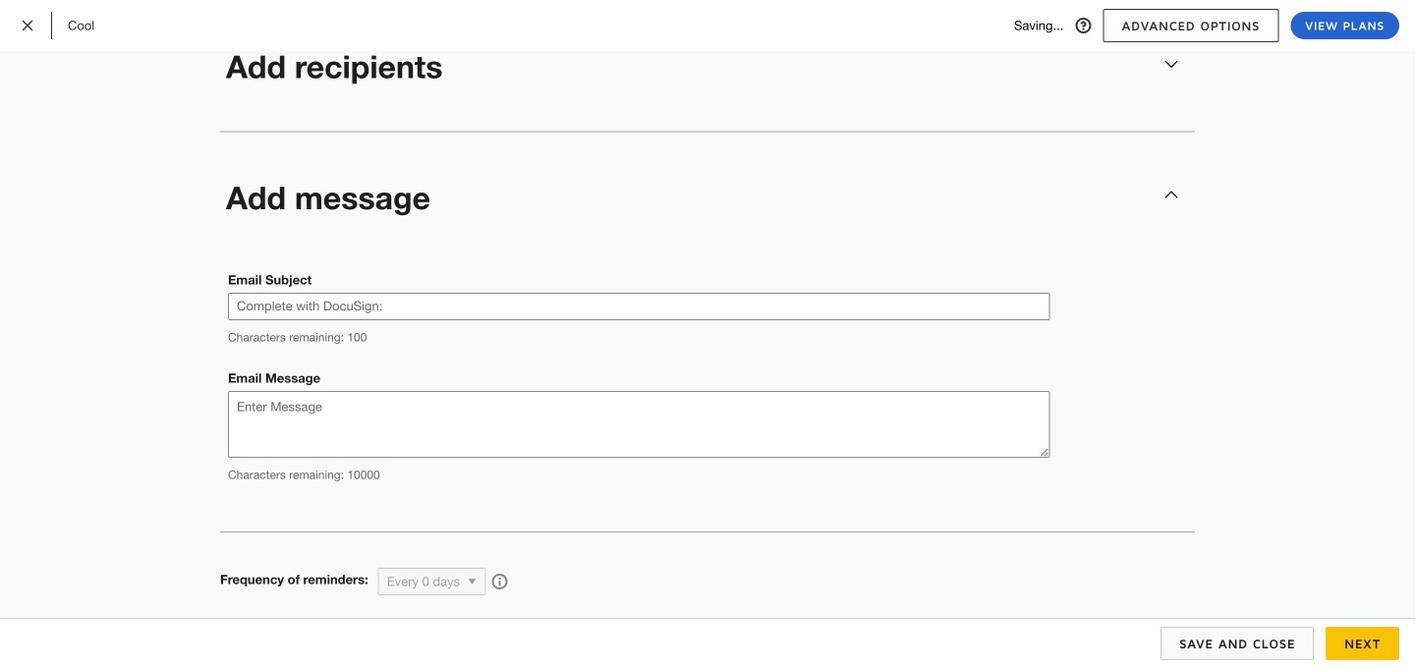 Task type: vqa. For each thing, say whether or not it's contained in the screenshot.
MM/DD/YYYY text field
no



Task type: locate. For each thing, give the bounding box(es) containing it.
Complete with DocuSign: text field
[[229, 294, 1049, 319]]

Enter Message text field
[[228, 391, 1050, 458]]



